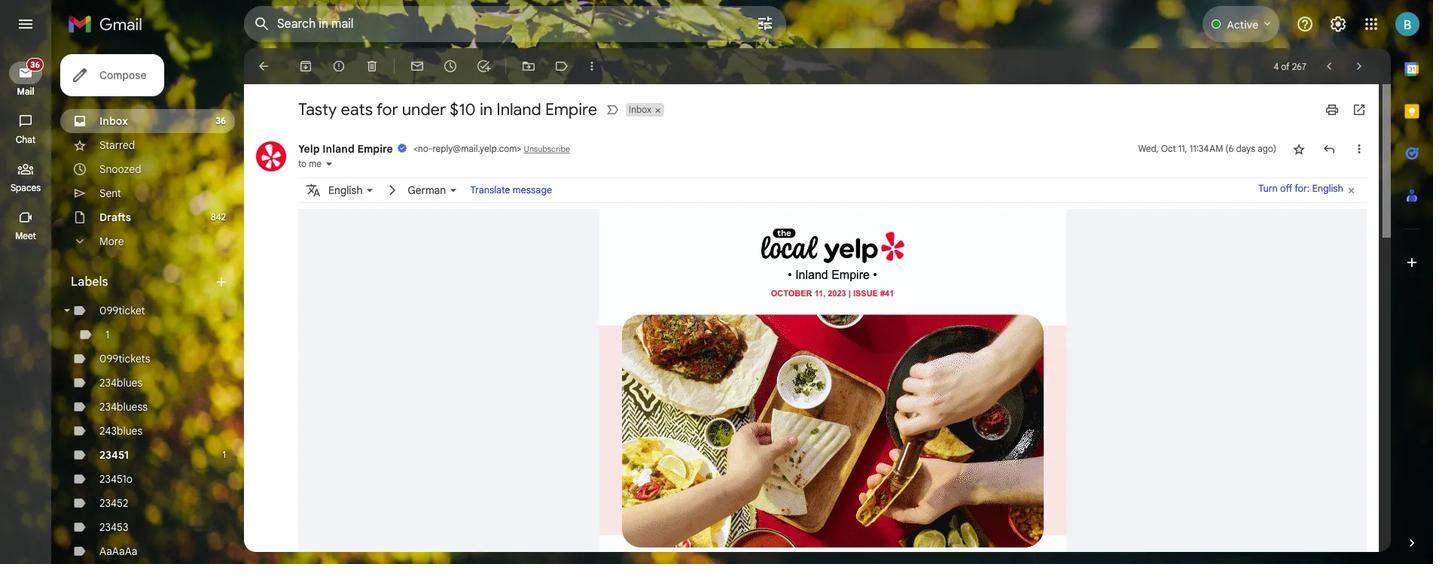 Task type: vqa. For each thing, say whether or not it's contained in the screenshot.
'Inbox' button
yes



Task type: locate. For each thing, give the bounding box(es) containing it.
$10
[[450, 99, 476, 120]]

empire down labels icon
[[545, 99, 597, 120]]

settings image
[[1329, 15, 1347, 33]]

1 vertical spatial inland
[[323, 142, 355, 156]]

0 vertical spatial 11,
[[1178, 143, 1188, 154]]

099tickets
[[99, 352, 150, 366]]

navigation containing mail
[[0, 48, 53, 565]]

empire
[[545, 99, 597, 120], [357, 142, 393, 156], [832, 269, 870, 282]]

mail
[[17, 86, 34, 97]]

• up october
[[788, 269, 792, 282]]

navigation
[[0, 48, 53, 565]]

tasty eats for under $10 in inland empire
[[298, 99, 597, 120]]

reply@mail.yelp.com
[[433, 143, 517, 154]]

0 vertical spatial 1
[[105, 328, 109, 342]]

inland for yelp inland empire
[[323, 142, 355, 156]]

2 vertical spatial empire
[[832, 269, 870, 282]]

1 horizontal spatial 36
[[216, 115, 226, 127]]

1 horizontal spatial 11,
[[1178, 143, 1188, 154]]

1 vertical spatial 36
[[216, 115, 226, 127]]

not starred image
[[1292, 142, 1307, 157]]

for:
[[1295, 183, 1310, 195]]

yelp inland empire
[[298, 142, 393, 156]]

more
[[99, 235, 124, 249]]

meet
[[15, 230, 36, 242]]

search in mail image
[[249, 11, 276, 38]]

4
[[1274, 61, 1279, 72]]

meals under $10 image
[[622, 315, 1044, 548]]

drafts link
[[99, 211, 131, 224]]

23451 link
[[99, 449, 129, 462]]

0 horizontal spatial •
[[788, 269, 792, 282]]

0 horizontal spatial inbox
[[99, 114, 128, 128]]

Search in mail text field
[[277, 17, 714, 32]]

0 vertical spatial empire
[[545, 99, 597, 120]]

11, inside • inland empire • october 11, 2023 | issue #41
[[815, 289, 826, 298]]

23452 link
[[99, 497, 128, 511]]

message
[[513, 185, 552, 197]]

in
[[480, 99, 493, 120]]

inland up show details image in the left of the page
[[323, 142, 355, 156]]

0 horizontal spatial inland
[[323, 142, 355, 156]]

inland inside • inland empire • october 11, 2023 | issue #41
[[795, 269, 828, 282]]

advanced search options image
[[750, 8, 780, 38]]

english down show details image in the left of the page
[[328, 183, 363, 197]]

0 horizontal spatial 1
[[105, 328, 109, 342]]

empire left the verified sender image
[[357, 142, 393, 156]]

empire for yelp inland empire
[[357, 142, 393, 156]]

0 vertical spatial 36
[[30, 60, 40, 70]]

0 horizontal spatial 11,
[[815, 289, 826, 298]]

off
[[1280, 183, 1293, 195]]

more button
[[60, 230, 235, 254]]

tab list
[[1391, 48, 1433, 511]]

11, left 2023
[[815, 289, 826, 298]]

drafts
[[99, 211, 131, 224]]

11, inside cell
[[1178, 143, 1188, 154]]

spaces
[[10, 182, 41, 194]]

issue
[[853, 289, 878, 298]]

translate
[[470, 185, 510, 197]]

delete image
[[365, 59, 380, 74]]

36
[[30, 60, 40, 70], [216, 115, 226, 127]]

1 horizontal spatial inbox
[[629, 104, 652, 115]]

inbox inside the inbox button
[[629, 104, 652, 115]]

english right for:
[[1312, 183, 1344, 195]]

0 horizontal spatial 36
[[30, 60, 40, 70]]

empire up the '|'
[[832, 269, 870, 282]]

0 vertical spatial inland
[[497, 99, 541, 120]]

11,
[[1178, 143, 1188, 154], [815, 289, 826, 298]]

inland
[[497, 99, 541, 120], [323, 142, 355, 156], [795, 269, 828, 282]]

inland right the in
[[497, 99, 541, 120]]

1 vertical spatial 1
[[223, 450, 226, 461]]

yelp
[[298, 142, 320, 156]]

move to image
[[521, 59, 536, 74]]

2 horizontal spatial empire
[[832, 269, 870, 282]]

oct
[[1161, 143, 1176, 154]]

1 horizontal spatial 1
[[223, 450, 226, 461]]

•
[[788, 269, 792, 282], [873, 269, 877, 282]]

243blues
[[99, 425, 143, 438]]

0 horizontal spatial english
[[328, 183, 363, 197]]

23451
[[99, 449, 129, 462]]

turn off for: english
[[1258, 183, 1344, 195]]

1 vertical spatial empire
[[357, 142, 393, 156]]

11, right oct
[[1178, 143, 1188, 154]]

1 vertical spatial 11,
[[815, 289, 826, 298]]

(6
[[1226, 143, 1234, 154]]

empire inside • inland empire • october 11, 2023 | issue #41
[[832, 269, 870, 282]]

23451o
[[99, 473, 133, 487]]

meet heading
[[0, 230, 51, 243]]

translate message
[[470, 185, 552, 197]]

0 horizontal spatial empire
[[357, 142, 393, 156]]

english option
[[328, 180, 363, 201]]

inbox
[[629, 104, 652, 115], [99, 114, 128, 128]]

yelp inland empire cell
[[298, 142, 524, 156]]

• up issue
[[873, 269, 877, 282]]

aaaaaa link
[[99, 545, 138, 559]]

23452
[[99, 497, 128, 511]]

23453 link
[[99, 521, 128, 535]]

archive image
[[298, 59, 313, 74]]

add to tasks image
[[476, 59, 491, 74]]

1 horizontal spatial inland
[[497, 99, 541, 120]]

1 horizontal spatial empire
[[545, 99, 597, 120]]

1 • from the left
[[788, 269, 792, 282]]

inbox button
[[626, 103, 653, 117]]

842
[[211, 212, 226, 223]]

267
[[1292, 61, 1307, 72]]

mark as unread image
[[410, 59, 425, 74]]

eats
[[341, 99, 373, 120]]

inland for • inland empire • october 11, 2023 | issue #41
[[795, 269, 828, 282]]

sent
[[99, 187, 121, 200]]

2 horizontal spatial inland
[[795, 269, 828, 282]]

english
[[1312, 183, 1344, 195], [328, 183, 363, 197]]

inland up october
[[795, 269, 828, 282]]

chat
[[16, 134, 35, 145]]

099ticket
[[99, 304, 145, 318]]

2 vertical spatial inland
[[795, 269, 828, 282]]

more image
[[584, 59, 600, 74]]

1 horizontal spatial •
[[873, 269, 877, 282]]

me
[[309, 158, 322, 169]]

yelp inc. image
[[256, 142, 286, 172]]

1
[[105, 328, 109, 342], [223, 450, 226, 461]]

2023
[[828, 289, 846, 298]]

october
[[771, 289, 812, 298]]



Task type: describe. For each thing, give the bounding box(es) containing it.
starred
[[99, 139, 135, 152]]

compose button
[[60, 54, 165, 96]]

snoozed
[[99, 163, 141, 176]]

23451o link
[[99, 473, 133, 487]]

english inside list box
[[328, 183, 363, 197]]

spaces heading
[[0, 182, 51, 194]]

234bluess
[[99, 401, 148, 414]]

234bluess link
[[99, 401, 148, 414]]

labels image
[[554, 59, 569, 74]]

days
[[1236, 143, 1256, 154]]

inbox for 'inbox' 'link'
[[99, 114, 128, 128]]

snoozed link
[[99, 163, 141, 176]]

german list box
[[408, 180, 461, 201]]

for
[[376, 99, 398, 120]]

unsubscribe link
[[524, 145, 570, 154]]

report spam image
[[331, 59, 346, 74]]

11:34 am
[[1190, 143, 1223, 154]]

german option
[[408, 180, 446, 201]]

no-
[[418, 143, 433, 154]]

234blues link
[[99, 377, 143, 390]]

2 • from the left
[[873, 269, 877, 282]]

23453
[[99, 521, 128, 535]]

to
[[298, 158, 307, 169]]

inbox for the inbox button at left top
[[629, 104, 652, 115]]

inbox link
[[99, 114, 128, 128]]

1 horizontal spatial english
[[1312, 183, 1344, 195]]

1 link
[[105, 328, 109, 342]]

aaaaaa
[[99, 545, 138, 559]]

starred link
[[99, 139, 135, 152]]

main menu image
[[17, 15, 35, 33]]

labels
[[71, 275, 108, 290]]

099ticket link
[[99, 304, 145, 318]]

verified sender image
[[397, 143, 407, 154]]

Not starred checkbox
[[1292, 142, 1307, 157]]

mail heading
[[0, 86, 51, 98]]

wed,
[[1138, 143, 1159, 154]]

back to inbox image
[[256, 59, 271, 74]]

labels heading
[[71, 275, 214, 290]]

• inland empire • october 11, 2023 | issue #41
[[771, 269, 894, 298]]

243blues link
[[99, 425, 143, 438]]

wed, oct 11, 11:34 am (6 days ago) cell
[[1138, 142, 1277, 157]]

compose
[[99, 69, 146, 82]]

36 link
[[9, 58, 44, 84]]

ago)
[[1258, 143, 1277, 154]]

english list box
[[328, 180, 378, 201]]

show details image
[[325, 160, 334, 169]]

snooze image
[[443, 59, 458, 74]]

099tickets link
[[99, 352, 150, 366]]

4 of 267
[[1274, 61, 1307, 72]]

empire for • inland empire • october 11, 2023 | issue #41
[[832, 269, 870, 282]]

yelp logo image
[[757, 224, 908, 268]]

chat heading
[[0, 134, 51, 146]]

unsubscribe
[[524, 145, 570, 154]]

wed, oct 11, 11:34 am (6 days ago)
[[1138, 143, 1277, 154]]

under
[[402, 99, 446, 120]]

gmail image
[[68, 9, 150, 39]]

>
[[517, 143, 522, 154]]

36 inside navigation
[[30, 60, 40, 70]]

Search in mail search field
[[244, 6, 786, 42]]

234blues
[[99, 377, 143, 390]]

tasty
[[298, 99, 337, 120]]

turn
[[1258, 183, 1278, 195]]

sent link
[[99, 187, 121, 200]]

to me
[[298, 158, 322, 169]]

#41
[[880, 289, 894, 298]]

<
[[413, 143, 418, 154]]

support image
[[1296, 15, 1314, 33]]

of
[[1281, 61, 1290, 72]]

< no-reply@mail.yelp.com >
[[413, 143, 522, 154]]

german
[[408, 183, 446, 197]]

|
[[849, 289, 851, 298]]



